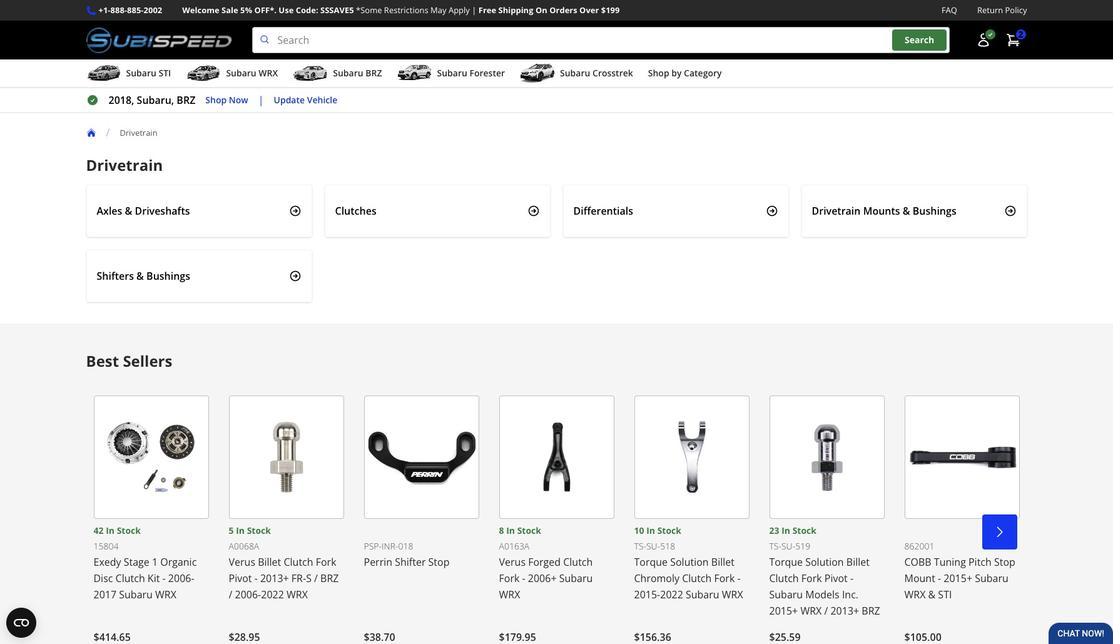Task type: describe. For each thing, give the bounding box(es) containing it.
in for forged
[[506, 525, 515, 536]]

s
[[306, 571, 312, 585]]

clutch inside 42 in stock 15804 exedy stage 1 organic disc clutch kit - 2006- 2017 subaru wrx
[[116, 571, 145, 585]]

update vehicle button
[[274, 93, 337, 107]]

wrx inside 23 in stock ts-su-519 torque solution billet clutch fork pivot - subaru models inc. 2015+ wrx / 2013+ brz
[[801, 604, 822, 618]]

off*.
[[254, 4, 277, 16]]

forester
[[470, 67, 505, 79]]

billet for torque solution billet clutch fork pivot - subaru models inc. 2015+ wrx / 2013+ brz
[[847, 555, 870, 569]]

shifters & bushings
[[97, 269, 190, 283]]

drivetrain link
[[120, 127, 167, 138]]

stock for 518
[[658, 525, 682, 536]]

models
[[806, 588, 840, 602]]

in for billet
[[236, 525, 245, 536]]

1 vertical spatial bushings
[[147, 269, 190, 283]]

subaru,
[[137, 93, 174, 107]]

differentials
[[574, 204, 633, 218]]

subaru inside 42 in stock 15804 exedy stage 1 organic disc clutch kit - 2006- 2017 subaru wrx
[[119, 588, 153, 602]]

519
[[796, 540, 811, 552]]

+1-888-885-2002 link
[[99, 4, 162, 17]]

sti inside cobb tuning pitch stop mount - 2015+ subaru wrx & sti
[[938, 588, 952, 602]]

vehicle
[[307, 94, 337, 106]]

2013+ inside 23 in stock ts-su-519 torque solution billet clutch fork pivot - subaru models inc. 2015+ wrx / 2013+ brz
[[831, 604, 859, 618]]

subaru forester button
[[397, 62, 505, 87]]

subaru left 'forester'
[[437, 67, 467, 79]]

23 in stock ts-su-519 torque solution billet clutch fork pivot - subaru models inc. 2015+ wrx / 2013+ brz
[[769, 525, 880, 618]]

shifter
[[395, 555, 426, 569]]

5
[[229, 525, 234, 536]]

best
[[86, 351, 119, 371]]

a0068a
[[229, 540, 259, 552]]

a subaru brz thumbnail image image
[[293, 64, 328, 83]]

018
[[398, 540, 413, 552]]

1 horizontal spatial |
[[472, 4, 477, 16]]

perrin shifter stop image
[[364, 396, 479, 519]]

2 vertical spatial drivetrain
[[812, 204, 861, 218]]

5 in stock a0068a verus billet clutch fork pivot - 2013+ fr-s / brz / 2006-2022 wrx
[[229, 525, 339, 602]]

faq
[[942, 4, 958, 16]]

in for 519
[[782, 525, 790, 536]]

home image
[[86, 128, 96, 138]]

clutch inside 23 in stock ts-su-519 torque solution billet clutch fork pivot - subaru models inc. 2015+ wrx / 2013+ brz
[[769, 571, 799, 585]]

subaru sti
[[126, 67, 171, 79]]

2015-
[[634, 588, 660, 602]]

category
[[684, 67, 722, 79]]

sssave5
[[320, 4, 354, 16]]

subaru forester
[[437, 67, 505, 79]]

return policy link
[[978, 4, 1027, 17]]

verus forged clutch fork - 2006+ subaru wrx image
[[499, 396, 614, 519]]

23
[[769, 525, 780, 536]]

mount
[[905, 571, 936, 585]]

fork inside the 5 in stock a0068a verus billet clutch fork pivot - 2013+ fr-s / brz / 2006-2022 wrx
[[316, 555, 336, 569]]

subaru wrx button
[[186, 62, 278, 87]]

drivetrain mounts & bushings
[[812, 204, 957, 218]]

sellers
[[123, 351, 172, 371]]

su- for torque solution billet chromoly clutch fork - 2015-2022 subaru wrx
[[646, 540, 660, 552]]

shop now
[[205, 94, 248, 106]]

*some
[[356, 4, 382, 16]]

clutches link
[[325, 185, 550, 237]]

- inside 42 in stock 15804 exedy stage 1 organic disc clutch kit - 2006- 2017 subaru wrx
[[162, 571, 166, 585]]

return
[[978, 4, 1003, 16]]

subaru up vehicle on the top left of page
[[333, 67, 363, 79]]

pivot inside 23 in stock ts-su-519 torque solution billet clutch fork pivot - subaru models inc. 2015+ wrx / 2013+ brz
[[825, 571, 848, 585]]

perrin
[[364, 555, 392, 569]]

inc.
[[842, 588, 859, 602]]

2006+
[[528, 571, 557, 585]]

2
[[1019, 28, 1024, 40]]

shop now link
[[205, 93, 248, 107]]

stage
[[124, 555, 149, 569]]

42
[[94, 525, 104, 536]]

fork inside '10 in stock ts-su-518 torque solution billet chromoly clutch fork - 2015-2022 subaru wrx'
[[714, 571, 735, 585]]

- inside 8 in stock a0163a verus forged clutch fork - 2006+ subaru wrx
[[522, 571, 525, 585]]

subaru crosstrek
[[560, 67, 633, 79]]

cobb
[[905, 555, 932, 569]]

su- for torque solution billet clutch fork pivot - subaru models inc. 2015+ wrx / 2013+ brz
[[782, 540, 796, 552]]

fork inside 8 in stock a0163a verus forged clutch fork - 2006+ subaru wrx
[[499, 571, 520, 585]]

best sellers
[[86, 351, 172, 371]]

driveshafts
[[135, 204, 190, 218]]

cobb tuning pitch stop mount - 2015+ subaru wrx & sti image
[[905, 396, 1020, 519]]

2006- inside the 5 in stock a0068a verus billet clutch fork pivot - 2013+ fr-s / brz / 2006-2022 wrx
[[235, 588, 261, 602]]

torque for clutch
[[769, 555, 803, 569]]

faq link
[[942, 4, 958, 17]]

inr-
[[382, 540, 398, 552]]

update
[[274, 94, 305, 106]]

psp-inr-018 perrin shifter stop
[[364, 540, 450, 569]]

subaru brz
[[333, 67, 382, 79]]

torque for chromoly
[[634, 555, 668, 569]]

orders
[[550, 4, 577, 16]]

search input field
[[252, 27, 950, 53]]

disc
[[94, 571, 113, 585]]

subaru crosstrek button
[[520, 62, 633, 87]]

10 in stock ts-su-518 torque solution billet chromoly clutch fork - 2015-2022 subaru wrx
[[634, 525, 743, 602]]

& right shifters
[[136, 269, 144, 283]]

+1-888-885-2002
[[99, 4, 162, 16]]

8
[[499, 525, 504, 536]]

fr-
[[292, 571, 306, 585]]

+1-
[[99, 4, 111, 16]]

use
[[279, 4, 294, 16]]

axles & driveshafts
[[97, 204, 190, 218]]

forged
[[528, 555, 561, 569]]

wrx inside 42 in stock 15804 exedy stage 1 organic disc clutch kit - 2006- 2017 subaru wrx
[[155, 588, 176, 602]]

code:
[[296, 4, 318, 16]]

clutch inside the 5 in stock a0068a verus billet clutch fork pivot - 2013+ fr-s / brz / 2006-2022 wrx
[[284, 555, 313, 569]]

subaru wrx
[[226, 67, 278, 79]]

search
[[905, 34, 935, 46]]

subaru inside cobb tuning pitch stop mount - 2015+ subaru wrx & sti
[[975, 571, 1009, 585]]

mounts
[[863, 204, 900, 218]]

& inside cobb tuning pitch stop mount - 2015+ subaru wrx & sti
[[928, 588, 936, 602]]

wrx inside the 5 in stock a0068a verus billet clutch fork pivot - 2013+ fr-s / brz / 2006-2022 wrx
[[287, 588, 308, 602]]

2018, subaru, brz
[[109, 93, 195, 107]]

brz inside 23 in stock ts-su-519 torque solution billet clutch fork pivot - subaru models inc. 2015+ wrx / 2013+ brz
[[862, 604, 880, 618]]

42 in stock 15804 exedy stage 1 organic disc clutch kit - 2006- 2017 subaru wrx
[[94, 525, 197, 602]]

15804
[[94, 540, 119, 552]]

stock for 519
[[793, 525, 817, 536]]

subaru inside 8 in stock a0163a verus forged clutch fork - 2006+ subaru wrx
[[559, 571, 593, 585]]

2017
[[94, 588, 116, 602]]

2 button
[[1000, 28, 1027, 53]]

by
[[672, 67, 682, 79]]

2002
[[144, 4, 162, 16]]



Task type: vqa. For each thing, say whether or not it's contained in the screenshot.


Task type: locate. For each thing, give the bounding box(es) containing it.
sti up "subaru," on the left top
[[159, 67, 171, 79]]

sti
[[159, 67, 171, 79], [938, 588, 952, 602]]

1 vertical spatial |
[[258, 93, 264, 107]]

open widget image
[[6, 608, 36, 638]]

wrx inside cobb tuning pitch stop mount - 2015+ subaru wrx & sti
[[905, 588, 926, 602]]

torque solution billet chromoly clutch fork - 2015-2022 subaru wrx image
[[634, 396, 749, 519]]

clutch up fr-
[[284, 555, 313, 569]]

|
[[472, 4, 477, 16], [258, 93, 264, 107]]

ts- for torque solution billet clutch fork pivot - subaru models inc. 2015+ wrx / 2013+ brz
[[769, 540, 782, 552]]

a subaru forester thumbnail image image
[[397, 64, 432, 83]]

0 vertical spatial 2013+
[[260, 571, 289, 585]]

welcome sale 5% off*. use code: sssave5
[[182, 4, 354, 16]]

stop inside psp-inr-018 perrin shifter stop
[[428, 555, 450, 569]]

subaru
[[126, 67, 156, 79], [226, 67, 256, 79], [333, 67, 363, 79], [437, 67, 467, 79], [560, 67, 590, 79], [559, 571, 593, 585], [975, 571, 1009, 585], [119, 588, 153, 602], [686, 588, 719, 602], [769, 588, 803, 602]]

/ inside 23 in stock ts-su-519 torque solution billet clutch fork pivot - subaru models inc. 2015+ wrx / 2013+ brz
[[825, 604, 828, 618]]

drivetrain down "drivetrain" link
[[86, 155, 163, 175]]

1 vertical spatial 2013+
[[831, 604, 859, 618]]

may
[[431, 4, 447, 16]]

chromoly
[[634, 571, 680, 585]]

stock up 15804
[[117, 525, 141, 536]]

stock inside 23 in stock ts-su-519 torque solution billet clutch fork pivot - subaru models inc. 2015+ wrx / 2013+ brz
[[793, 525, 817, 536]]

subaru sti button
[[86, 62, 171, 87]]

billet inside the 5 in stock a0068a verus billet clutch fork pivot - 2013+ fr-s / brz / 2006-2022 wrx
[[258, 555, 281, 569]]

- inside the 5 in stock a0068a verus billet clutch fork pivot - 2013+ fr-s / brz / 2006-2022 wrx
[[254, 571, 258, 585]]

$199
[[601, 4, 620, 16]]

verus down a0068a
[[229, 555, 255, 569]]

brz inside dropdown button
[[366, 67, 382, 79]]

1 - from the left
[[162, 571, 166, 585]]

billet inside 23 in stock ts-su-519 torque solution billet clutch fork pivot - subaru models inc. 2015+ wrx / 2013+ brz
[[847, 555, 870, 569]]

1 solution from the left
[[670, 555, 709, 569]]

0 horizontal spatial torque
[[634, 555, 668, 569]]

stop right pitch
[[994, 555, 1016, 569]]

0 vertical spatial 2006-
[[168, 571, 194, 585]]

/ right s
[[314, 571, 318, 585]]

& right mounts
[[903, 204, 910, 218]]

pivot inside the 5 in stock a0068a verus billet clutch fork pivot - 2013+ fr-s / brz / 2006-2022 wrx
[[229, 571, 252, 585]]

2 horizontal spatial billet
[[847, 555, 870, 569]]

2015+ inside cobb tuning pitch stop mount - 2015+ subaru wrx & sti
[[944, 571, 973, 585]]

subaru left crosstrek
[[560, 67, 590, 79]]

cobb tuning pitch stop mount - 2015+ subaru wrx & sti
[[905, 555, 1016, 602]]

stop
[[428, 555, 450, 569], [994, 555, 1016, 569]]

| left free
[[472, 4, 477, 16]]

2006- down organic on the bottom left
[[168, 571, 194, 585]]

clutch
[[284, 555, 313, 569], [563, 555, 593, 569], [116, 571, 145, 585], [682, 571, 712, 585], [769, 571, 799, 585]]

verus billet clutch fork pivot - 2013+ fr-s / brz / 2006-2022 wrx image
[[229, 396, 344, 519]]

subaru brz button
[[293, 62, 382, 87]]

/
[[106, 126, 110, 140], [314, 571, 318, 585], [229, 588, 232, 602], [825, 604, 828, 618]]

518
[[660, 540, 675, 552]]

torque down 519
[[769, 555, 803, 569]]

1 horizontal spatial bushings
[[913, 204, 957, 218]]

differentials link
[[563, 185, 789, 237]]

0 horizontal spatial sti
[[159, 67, 171, 79]]

in right 10
[[647, 525, 655, 536]]

stock inside '10 in stock ts-su-518 torque solution billet chromoly clutch fork - 2015-2022 subaru wrx'
[[658, 525, 682, 536]]

2006- down a0068a
[[235, 588, 261, 602]]

in inside 8 in stock a0163a verus forged clutch fork - 2006+ subaru wrx
[[506, 525, 515, 536]]

crosstrek
[[593, 67, 633, 79]]

2006- inside 42 in stock 15804 exedy stage 1 organic disc clutch kit - 2006- 2017 subaru wrx
[[168, 571, 194, 585]]

0 vertical spatial drivetrain
[[120, 127, 157, 138]]

1 horizontal spatial shop
[[648, 67, 669, 79]]

- inside cobb tuning pitch stop mount - 2015+ subaru wrx & sti
[[938, 571, 941, 585]]

0 horizontal spatial ts-
[[634, 540, 647, 552]]

torque solution billet clutch fork pivot - subaru models inc. 2015+ wrx / 2013+ brz image
[[769, 396, 885, 519]]

drivetrain left mounts
[[812, 204, 861, 218]]

subaru up the now
[[226, 67, 256, 79]]

0 horizontal spatial verus
[[229, 555, 255, 569]]

bushings right shifters
[[147, 269, 190, 283]]

862001
[[905, 540, 935, 552]]

billet for torque solution billet chromoly clutch fork - 2015-2022 subaru wrx
[[711, 555, 735, 569]]

2 solution from the left
[[806, 555, 844, 569]]

in for 518
[[647, 525, 655, 536]]

| right the now
[[258, 93, 264, 107]]

0 horizontal spatial bushings
[[147, 269, 190, 283]]

*some restrictions may apply | free shipping on orders over $199
[[356, 4, 620, 16]]

3 in from the left
[[506, 525, 515, 536]]

policy
[[1005, 4, 1027, 16]]

apply
[[449, 4, 470, 16]]

billet inside '10 in stock ts-su-518 torque solution billet chromoly clutch fork - 2015-2022 subaru wrx'
[[711, 555, 735, 569]]

1 horizontal spatial verus
[[499, 555, 526, 569]]

in inside '10 in stock ts-su-518 torque solution billet chromoly clutch fork - 2015-2022 subaru wrx'
[[647, 525, 655, 536]]

subaru down kit
[[119, 588, 153, 602]]

exedy stage 1 organic disc clutch kit - 2006-2017 subaru wrx image
[[94, 396, 209, 519]]

2022 inside '10 in stock ts-su-518 torque solution billet chromoly clutch fork - 2015-2022 subaru wrx'
[[660, 588, 683, 602]]

restrictions
[[384, 4, 429, 16]]

clutch right the chromoly
[[682, 571, 712, 585]]

on
[[536, 4, 547, 16]]

subispeed logo image
[[86, 27, 232, 53]]

1 2022 from the left
[[261, 588, 284, 602]]

2 verus from the left
[[499, 555, 526, 569]]

in right 23
[[782, 525, 790, 536]]

shop inside dropdown button
[[648, 67, 669, 79]]

1 stop from the left
[[428, 555, 450, 569]]

1 in from the left
[[106, 525, 115, 536]]

solution
[[670, 555, 709, 569], [806, 555, 844, 569]]

in inside the 5 in stock a0068a verus billet clutch fork pivot - 2013+ fr-s / brz / 2006-2022 wrx
[[236, 525, 245, 536]]

stop right shifter
[[428, 555, 450, 569]]

free
[[479, 4, 496, 16]]

2 stock from the left
[[247, 525, 271, 536]]

wrx inside 8 in stock a0163a verus forged clutch fork - 2006+ subaru wrx
[[499, 588, 520, 602]]

2013+
[[260, 571, 289, 585], [831, 604, 859, 618]]

stock inside 42 in stock 15804 exedy stage 1 organic disc clutch kit - 2006- 2017 subaru wrx
[[117, 525, 141, 536]]

0 horizontal spatial 2013+
[[260, 571, 289, 585]]

2022 inside the 5 in stock a0068a verus billet clutch fork pivot - 2013+ fr-s / brz / 2006-2022 wrx
[[261, 588, 284, 602]]

shop for shop now
[[205, 94, 227, 106]]

1 vertical spatial 2006-
[[235, 588, 261, 602]]

ts- for torque solution billet chromoly clutch fork - 2015-2022 subaru wrx
[[634, 540, 647, 552]]

shifters
[[97, 269, 134, 283]]

verus for pivot
[[229, 555, 255, 569]]

0 horizontal spatial solution
[[670, 555, 709, 569]]

ts- down 23
[[769, 540, 782, 552]]

2 torque from the left
[[769, 555, 803, 569]]

a0163a
[[499, 540, 530, 552]]

su- inside 23 in stock ts-su-519 torque solution billet clutch fork pivot - subaru models inc. 2015+ wrx / 2013+ brz
[[782, 540, 796, 552]]

- inside 23 in stock ts-su-519 torque solution billet clutch fork pivot - subaru models inc. 2015+ wrx / 2013+ brz
[[850, 571, 854, 585]]

torque inside 23 in stock ts-su-519 torque solution billet clutch fork pivot - subaru models inc. 2015+ wrx / 2013+ brz
[[769, 555, 803, 569]]

stock for billet
[[247, 525, 271, 536]]

1 horizontal spatial ts-
[[769, 540, 782, 552]]

in right 5
[[236, 525, 245, 536]]

subaru right the 2015-
[[686, 588, 719, 602]]

verus inside 8 in stock a0163a verus forged clutch fork - 2006+ subaru wrx
[[499, 555, 526, 569]]

clutch down stage on the left bottom of the page
[[116, 571, 145, 585]]

4 stock from the left
[[658, 525, 682, 536]]

exedy
[[94, 555, 121, 569]]

1 horizontal spatial 2015+
[[944, 571, 973, 585]]

clutch right forged
[[563, 555, 593, 569]]

solution inside '10 in stock ts-su-518 torque solution billet chromoly clutch fork - 2015-2022 subaru wrx'
[[670, 555, 709, 569]]

subaru inside '10 in stock ts-su-518 torque solution billet chromoly clutch fork - 2015-2022 subaru wrx'
[[686, 588, 719, 602]]

1 horizontal spatial billet
[[711, 555, 735, 569]]

2 pivot from the left
[[825, 571, 848, 585]]

2015+
[[944, 571, 973, 585], [769, 604, 798, 618]]

2006-
[[168, 571, 194, 585], [235, 588, 261, 602]]

shipping
[[499, 4, 534, 16]]

shop by category
[[648, 67, 722, 79]]

stop inside cobb tuning pitch stop mount - 2015+ subaru wrx & sti
[[994, 555, 1016, 569]]

3 stock from the left
[[517, 525, 541, 536]]

1 horizontal spatial pivot
[[825, 571, 848, 585]]

solution down 518
[[670, 555, 709, 569]]

0 vertical spatial 2015+
[[944, 571, 973, 585]]

shop
[[648, 67, 669, 79], [205, 94, 227, 106]]

in
[[106, 525, 115, 536], [236, 525, 245, 536], [506, 525, 515, 536], [647, 525, 655, 536], [782, 525, 790, 536]]

2 su- from the left
[[782, 540, 796, 552]]

888-
[[110, 4, 127, 16]]

2015+ inside 23 in stock ts-su-519 torque solution billet clutch fork pivot - subaru models inc. 2015+ wrx / 2013+ brz
[[769, 604, 798, 618]]

now
[[229, 94, 248, 106]]

0 horizontal spatial billet
[[258, 555, 281, 569]]

button image
[[976, 33, 991, 48]]

ts-
[[634, 540, 647, 552], [769, 540, 782, 552]]

billet
[[258, 555, 281, 569], [711, 555, 735, 569], [847, 555, 870, 569]]

verus inside the 5 in stock a0068a verus billet clutch fork pivot - 2013+ fr-s / brz / 2006-2022 wrx
[[229, 555, 255, 569]]

5 stock from the left
[[793, 525, 817, 536]]

clutches
[[335, 204, 377, 218]]

su- inside '10 in stock ts-su-518 torque solution billet chromoly clutch fork - 2015-2022 subaru wrx'
[[646, 540, 660, 552]]

1 horizontal spatial 2022
[[660, 588, 683, 602]]

2 - from the left
[[254, 571, 258, 585]]

in for stage
[[106, 525, 115, 536]]

bushings right mounts
[[913, 204, 957, 218]]

1 pivot from the left
[[229, 571, 252, 585]]

stock up a0163a
[[517, 525, 541, 536]]

/ down the models
[[825, 604, 828, 618]]

1 torque from the left
[[634, 555, 668, 569]]

drivetrain mounts & bushings link
[[801, 185, 1027, 237]]

wrx inside '10 in stock ts-su-518 torque solution billet chromoly clutch fork - 2015-2022 subaru wrx'
[[722, 588, 743, 602]]

1 horizontal spatial stop
[[994, 555, 1016, 569]]

3 - from the left
[[522, 571, 525, 585]]

0 horizontal spatial pivot
[[229, 571, 252, 585]]

sti down tuning
[[938, 588, 952, 602]]

over
[[580, 4, 599, 16]]

sti inside subaru sti dropdown button
[[159, 67, 171, 79]]

& right axles
[[125, 204, 132, 218]]

a subaru wrx thumbnail image image
[[186, 64, 221, 83]]

2018,
[[109, 93, 134, 107]]

update vehicle
[[274, 94, 337, 106]]

clutch inside '10 in stock ts-su-518 torque solution billet chromoly clutch fork - 2015-2022 subaru wrx'
[[682, 571, 712, 585]]

0 vertical spatial shop
[[648, 67, 669, 79]]

2013+ left fr-
[[260, 571, 289, 585]]

4 in from the left
[[647, 525, 655, 536]]

4 - from the left
[[738, 571, 741, 585]]

0 vertical spatial bushings
[[913, 204, 957, 218]]

su-
[[646, 540, 660, 552], [782, 540, 796, 552]]

verus
[[229, 555, 255, 569], [499, 555, 526, 569]]

1 vertical spatial 2015+
[[769, 604, 798, 618]]

return policy
[[978, 4, 1027, 16]]

stock up 519
[[793, 525, 817, 536]]

solution down 519
[[806, 555, 844, 569]]

in right 8
[[506, 525, 515, 536]]

drivetrain down 2018, subaru, brz
[[120, 127, 157, 138]]

0 horizontal spatial su-
[[646, 540, 660, 552]]

verus down a0163a
[[499, 555, 526, 569]]

2013+ inside the 5 in stock a0068a verus billet clutch fork pivot - 2013+ fr-s / brz / 2006-2022 wrx
[[260, 571, 289, 585]]

1 horizontal spatial su-
[[782, 540, 796, 552]]

wrx inside "dropdown button"
[[259, 67, 278, 79]]

/ right home image
[[106, 126, 110, 140]]

0 horizontal spatial shop
[[205, 94, 227, 106]]

subaru left the models
[[769, 588, 803, 602]]

axles
[[97, 204, 122, 218]]

shifters & bushings link
[[86, 250, 312, 302]]

1 horizontal spatial torque
[[769, 555, 803, 569]]

1 su- from the left
[[646, 540, 660, 552]]

0 horizontal spatial |
[[258, 93, 264, 107]]

in right 42
[[106, 525, 115, 536]]

2013+ down inc.
[[831, 604, 859, 618]]

shop for shop by category
[[648, 67, 669, 79]]

sale
[[222, 4, 238, 16]]

pivot up the models
[[825, 571, 848, 585]]

pivot
[[229, 571, 252, 585], [825, 571, 848, 585]]

axles & driveshafts link
[[86, 185, 312, 237]]

2 ts- from the left
[[769, 540, 782, 552]]

1 vertical spatial sti
[[938, 588, 952, 602]]

1 horizontal spatial 2006-
[[235, 588, 261, 602]]

stock
[[117, 525, 141, 536], [247, 525, 271, 536], [517, 525, 541, 536], [658, 525, 682, 536], [793, 525, 817, 536]]

torque inside '10 in stock ts-su-518 torque solution billet chromoly clutch fork - 2015-2022 subaru wrx'
[[634, 555, 668, 569]]

kit
[[148, 571, 160, 585]]

stock for forged
[[517, 525, 541, 536]]

fork inside 23 in stock ts-su-519 torque solution billet clutch fork pivot - subaru models inc. 2015+ wrx / 2013+ brz
[[802, 571, 822, 585]]

stock inside 8 in stock a0163a verus forged clutch fork - 2006+ subaru wrx
[[517, 525, 541, 536]]

in inside 42 in stock 15804 exedy stage 1 organic disc clutch kit - 2006- 2017 subaru wrx
[[106, 525, 115, 536]]

stock up 518
[[658, 525, 682, 536]]

-
[[162, 571, 166, 585], [254, 571, 258, 585], [522, 571, 525, 585], [738, 571, 741, 585], [850, 571, 854, 585], [938, 571, 941, 585]]

2 2022 from the left
[[660, 588, 683, 602]]

subaru inside "dropdown button"
[[560, 67, 590, 79]]

1 horizontal spatial sti
[[938, 588, 952, 602]]

5%
[[240, 4, 252, 16]]

5 - from the left
[[850, 571, 854, 585]]

1 horizontal spatial solution
[[806, 555, 844, 569]]

0 vertical spatial sti
[[159, 67, 171, 79]]

clutch down 519
[[769, 571, 799, 585]]

ts- down 10
[[634, 540, 647, 552]]

solution for fork
[[806, 555, 844, 569]]

0 horizontal spatial 2022
[[261, 588, 284, 602]]

subaru inside 23 in stock ts-su-519 torque solution billet clutch fork pivot - subaru models inc. 2015+ wrx / 2013+ brz
[[769, 588, 803, 602]]

1
[[152, 555, 158, 569]]

stock for stage
[[117, 525, 141, 536]]

stock inside the 5 in stock a0068a verus billet clutch fork pivot - 2013+ fr-s / brz / 2006-2022 wrx
[[247, 525, 271, 536]]

1 vertical spatial shop
[[205, 94, 227, 106]]

brz inside the 5 in stock a0068a verus billet clutch fork pivot - 2013+ fr-s / brz / 2006-2022 wrx
[[320, 571, 339, 585]]

ts- inside '10 in stock ts-su-518 torque solution billet chromoly clutch fork - 2015-2022 subaru wrx'
[[634, 540, 647, 552]]

solution for clutch
[[670, 555, 709, 569]]

0 vertical spatial |
[[472, 4, 477, 16]]

organic
[[160, 555, 197, 569]]

a subaru crosstrek thumbnail image image
[[520, 64, 555, 83]]

885-
[[127, 4, 144, 16]]

verus for -
[[499, 555, 526, 569]]

search button
[[893, 30, 947, 51]]

shop by category button
[[648, 62, 722, 87]]

- inside '10 in stock ts-su-518 torque solution billet chromoly clutch fork - 2015-2022 subaru wrx'
[[738, 571, 741, 585]]

1 verus from the left
[[229, 555, 255, 569]]

2 in from the left
[[236, 525, 245, 536]]

3 billet from the left
[[847, 555, 870, 569]]

6 - from the left
[[938, 571, 941, 585]]

1 horizontal spatial 2013+
[[831, 604, 859, 618]]

subaru down pitch
[[975, 571, 1009, 585]]

torque up the chromoly
[[634, 555, 668, 569]]

1 stock from the left
[[117, 525, 141, 536]]

subaru right 2006+
[[559, 571, 593, 585]]

1 ts- from the left
[[634, 540, 647, 552]]

subaru inside "dropdown button"
[[226, 67, 256, 79]]

pivot down a0068a
[[229, 571, 252, 585]]

1 billet from the left
[[258, 555, 281, 569]]

0 horizontal spatial 2015+
[[769, 604, 798, 618]]

1 vertical spatial drivetrain
[[86, 155, 163, 175]]

clutch inside 8 in stock a0163a verus forged clutch fork - 2006+ subaru wrx
[[563, 555, 593, 569]]

ts- inside 23 in stock ts-su-519 torque solution billet clutch fork pivot - subaru models inc. 2015+ wrx / 2013+ brz
[[769, 540, 782, 552]]

2 billet from the left
[[711, 555, 735, 569]]

5 in from the left
[[782, 525, 790, 536]]

subaru up 2018, subaru, brz
[[126, 67, 156, 79]]

shop left the by
[[648, 67, 669, 79]]

2022
[[261, 588, 284, 602], [660, 588, 683, 602]]

wrx
[[259, 67, 278, 79], [155, 588, 176, 602], [287, 588, 308, 602], [499, 588, 520, 602], [722, 588, 743, 602], [905, 588, 926, 602], [801, 604, 822, 618]]

in inside 23 in stock ts-su-519 torque solution billet clutch fork pivot - subaru models inc. 2015+ wrx / 2013+ brz
[[782, 525, 790, 536]]

2 stop from the left
[[994, 555, 1016, 569]]

fork
[[316, 555, 336, 569], [499, 571, 520, 585], [714, 571, 735, 585], [802, 571, 822, 585]]

solution inside 23 in stock ts-su-519 torque solution billet clutch fork pivot - subaru models inc. 2015+ wrx / 2013+ brz
[[806, 555, 844, 569]]

shop left the now
[[205, 94, 227, 106]]

0 horizontal spatial 2006-
[[168, 571, 194, 585]]

pitch
[[969, 555, 992, 569]]

stock up a0068a
[[247, 525, 271, 536]]

/ down a0068a
[[229, 588, 232, 602]]

0 horizontal spatial stop
[[428, 555, 450, 569]]

a subaru sti thumbnail image image
[[86, 64, 121, 83]]

& down mount
[[928, 588, 936, 602]]



